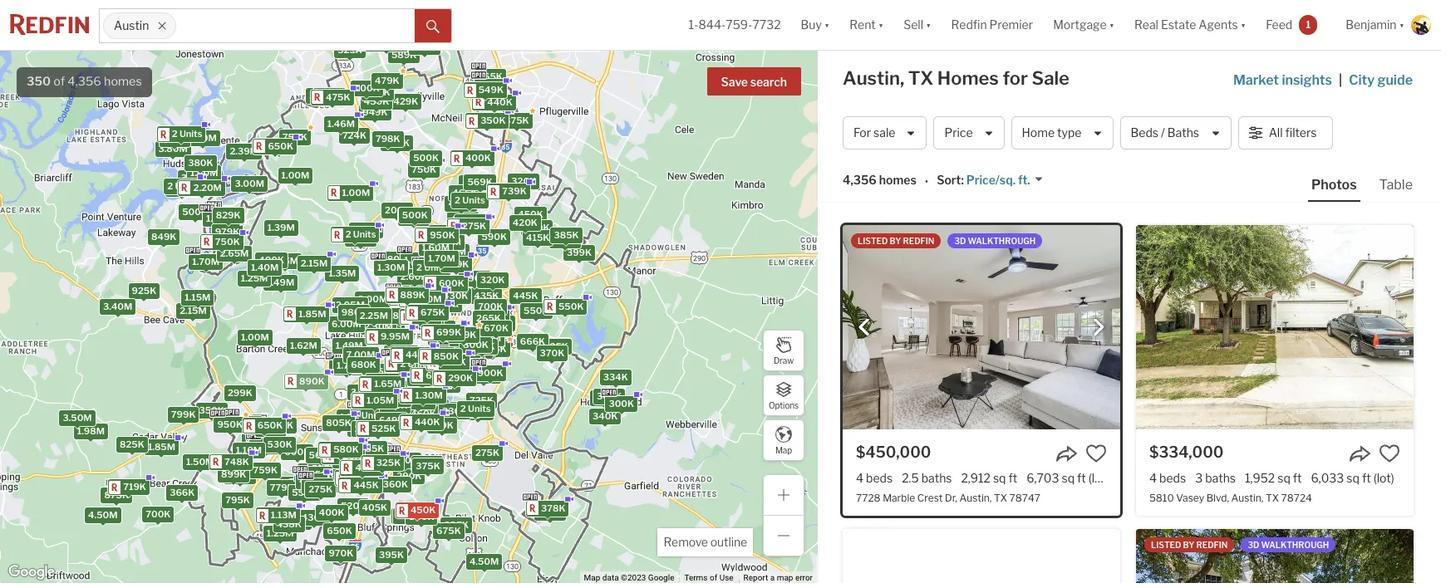 Task type: locate. For each thing, give the bounding box(es) containing it.
759-
[[726, 18, 753, 32]]

1 horizontal spatial 360k
[[597, 391, 622, 402]]

error
[[796, 574, 813, 583]]

3 ▾ from the left
[[926, 18, 932, 32]]

1 vertical spatial 499k
[[448, 197, 474, 209]]

2 vertical spatial 1.60m
[[414, 293, 442, 305]]

949k
[[363, 106, 388, 118]]

0 horizontal spatial beds
[[866, 471, 893, 486]]

0 horizontal spatial 3d
[[955, 236, 966, 246]]

293k
[[426, 416, 451, 428]]

ft for 2,912 sq ft
[[1009, 471, 1018, 486]]

798k
[[376, 133, 400, 144]]

of
[[53, 74, 65, 89], [710, 574, 718, 583]]

0 vertical spatial 650k
[[268, 140, 293, 152]]

for
[[1003, 67, 1028, 89]]

0 horizontal spatial by
[[890, 236, 902, 246]]

1 vertical spatial map
[[584, 574, 601, 583]]

photos
[[1312, 177, 1357, 193]]

1 (lot) from the left
[[1089, 471, 1110, 486]]

2
[[172, 128, 178, 140], [167, 180, 173, 192], [455, 194, 461, 206], [346, 229, 351, 240], [417, 262, 422, 273], [421, 284, 426, 295], [392, 354, 398, 366], [400, 358, 406, 369], [374, 396, 379, 407], [460, 403, 466, 415], [354, 410, 360, 421], [375, 412, 381, 424], [292, 481, 298, 493]]

469k
[[415, 458, 440, 469], [355, 462, 381, 473]]

560k up 555k
[[309, 449, 334, 461]]

78747
[[1010, 492, 1041, 505]]

sq for 1,952
[[1278, 471, 1291, 486]]

0 vertical spatial 600k
[[439, 277, 465, 289]]

terms
[[685, 574, 708, 583]]

0 vertical spatial 560k
[[487, 317, 512, 329]]

600k right 997k
[[439, 277, 465, 289]]

1.17m
[[348, 232, 373, 244], [452, 361, 477, 372]]

a
[[771, 574, 775, 583]]

report a map error link
[[744, 574, 813, 583]]

redfin premier
[[952, 18, 1034, 32]]

290k down 447k
[[448, 372, 473, 384]]

0 horizontal spatial 1.00m
[[241, 331, 269, 343]]

3d walkthrough
[[955, 236, 1036, 246], [1248, 540, 1330, 550]]

1 vertical spatial redfin
[[1197, 540, 1228, 550]]

3.80m
[[158, 143, 188, 154]]

use
[[720, 574, 734, 583]]

0 horizontal spatial 1.79m
[[337, 360, 364, 371]]

1 vertical spatial 3d
[[1248, 540, 1260, 550]]

2 vertical spatial 1.40m
[[404, 396, 432, 407]]

$334,000
[[1150, 444, 1224, 461]]

2 horizontal spatial 499k
[[448, 197, 474, 209]]

1 horizontal spatial austin,
[[960, 492, 992, 505]]

baths for $334,000
[[1206, 471, 1236, 486]]

outline
[[711, 535, 747, 550]]

tx
[[909, 67, 934, 89], [994, 492, 1008, 505], [1266, 492, 1280, 505]]

sq
[[994, 471, 1006, 486], [1062, 471, 1075, 486], [1278, 471, 1291, 486], [1347, 471, 1360, 486]]

homes inside 4,356 homes •
[[879, 173, 917, 187]]

1 vertical spatial 595k
[[373, 417, 398, 429]]

4 sq from the left
[[1347, 471, 1360, 486]]

(lot) for $334,000
[[1374, 471, 1395, 486]]

favorite button image
[[1086, 443, 1107, 465], [1379, 443, 1401, 465]]

1 baths from the left
[[922, 471, 952, 486]]

2 left 725k
[[460, 403, 466, 415]]

0 horizontal spatial map
[[584, 574, 601, 583]]

724k
[[342, 129, 367, 141]]

440k right 405k
[[396, 510, 422, 522]]

0 horizontal spatial homes
[[104, 74, 142, 89]]

1 horizontal spatial tx
[[994, 492, 1008, 505]]

tx down 1,952 sq ft
[[1266, 492, 1280, 505]]

0 vertical spatial listed
[[858, 236, 888, 246]]

favorite button checkbox up the 6,033 sq ft (lot)
[[1379, 443, 1401, 465]]

2 up 1.65m
[[400, 358, 406, 369]]

3 ft from the left
[[1294, 471, 1302, 486]]

469k down 547k
[[355, 462, 381, 473]]

1.39m up 1.35m
[[352, 224, 380, 236]]

0 vertical spatial 475k
[[326, 91, 350, 102]]

700k up the 1.69m
[[410, 373, 435, 385]]

2.25m up 1.38m at the left of the page
[[360, 310, 388, 322]]

2 horizontal spatial austin,
[[1232, 492, 1264, 505]]

0 horizontal spatial 1.15m
[[185, 292, 211, 303]]

1 horizontal spatial 899k
[[434, 298, 459, 310]]

1 beds from the left
[[866, 471, 893, 486]]

2 horizontal spatial 1.40m
[[464, 345, 491, 357]]

map for map
[[776, 445, 792, 455]]

1.30m left 997k
[[378, 261, 405, 273]]

map region
[[0, 0, 854, 584]]

(lot)
[[1089, 471, 1110, 486], [1374, 471, 1395, 486]]

725k
[[470, 394, 494, 406]]

1.79m
[[370, 320, 397, 332], [337, 360, 364, 371]]

1 vertical spatial 590k
[[375, 398, 400, 409]]

photo of 5810 vasey blvd, austin, tx 78724 image
[[1137, 225, 1414, 430]]

by down 4,356 homes •
[[890, 236, 902, 246]]

825k down 1.65m
[[383, 400, 408, 411]]

450k
[[364, 95, 389, 106], [518, 208, 544, 220], [450, 213, 476, 225], [411, 408, 436, 419], [409, 416, 434, 427], [411, 504, 436, 516]]

2 beds from the left
[[1160, 471, 1187, 486]]

0 vertical spatial 290k
[[448, 372, 473, 384]]

1 horizontal spatial 1.49m
[[336, 340, 363, 352]]

1 favorite button image from the left
[[1086, 443, 1107, 465]]

listed by redfin down vasey
[[1152, 540, 1228, 550]]

1 4 beds from the left
[[856, 471, 893, 486]]

499k down 689k
[[246, 435, 271, 446]]

1 4 from the left
[[856, 471, 864, 486]]

0 horizontal spatial walkthrough
[[968, 236, 1036, 246]]

0 horizontal spatial 340k
[[452, 404, 478, 415]]

525k up 495k
[[337, 450, 362, 462]]

4 up 7728
[[856, 471, 864, 486]]

crest
[[918, 492, 943, 505]]

390k
[[462, 272, 488, 284], [397, 511, 422, 522]]

2 favorite button image from the left
[[1379, 443, 1401, 465]]

349k
[[181, 171, 206, 183], [458, 216, 484, 227], [331, 478, 356, 490], [538, 507, 563, 519]]

1 vertical spatial 1.49m
[[336, 340, 363, 352]]

beds for $334,000
[[1160, 471, 1187, 486]]

445k right 435k
[[513, 289, 538, 301]]

rent ▾ button
[[840, 0, 894, 50]]

google image
[[4, 562, 59, 584]]

9.95m
[[381, 331, 410, 342]]

sq for 6,033
[[1347, 471, 1360, 486]]

0 horizontal spatial 590k
[[375, 398, 400, 409]]

1 vertical spatial 1.79m
[[337, 360, 364, 371]]

ft for 6,033 sq ft (lot)
[[1363, 471, 1372, 486]]

favorite button checkbox
[[1086, 443, 1107, 465], [1379, 443, 1401, 465]]

340k right 175k
[[452, 404, 478, 415]]

1 ft from the left
[[1009, 471, 1018, 486]]

listed down 4,356 homes •
[[858, 236, 888, 246]]

3.50m
[[63, 412, 92, 424]]

1.25m down 895k
[[471, 370, 498, 381]]

425k up 570k
[[427, 349, 452, 360]]

899k down 748k
[[221, 468, 246, 480]]

400k right 405k
[[395, 510, 421, 521]]

1.60m down '775k'
[[414, 293, 442, 305]]

340k down 334k
[[593, 410, 618, 422]]

dr,
[[945, 492, 958, 505]]

listed down 5810
[[1152, 540, 1182, 550]]

1 horizontal spatial 4,356
[[843, 173, 877, 187]]

favorite button checkbox up 6,703 sq ft (lot)
[[1086, 443, 1107, 465]]

2 vertical spatial 440k
[[396, 510, 422, 522]]

530k
[[267, 439, 292, 450]]

430k right 585k
[[393, 454, 418, 466]]

1,952
[[1245, 471, 1276, 486]]

insights
[[1282, 72, 1333, 88]]

666k
[[520, 335, 546, 347]]

650k up 970k
[[327, 525, 352, 537]]

3d walkthrough down 78724
[[1248, 540, 1330, 550]]

1 ▾ from the left
[[825, 18, 830, 32]]

0 vertical spatial 1.49m
[[267, 277, 295, 288]]

favorite button image for $334,000
[[1379, 443, 1401, 465]]

photo of 3904 mocha trl, austin, tx 78728 image
[[1137, 530, 1414, 584]]

3d down 5810 vasey blvd, austin, tx 78724
[[1248, 540, 1260, 550]]

▾ for mortgage ▾
[[1110, 18, 1115, 32]]

austin, down "2,912"
[[960, 492, 992, 505]]

1.15m up "1.05m"
[[365, 381, 391, 392]]

425k down 555k
[[299, 475, 324, 486]]

245k
[[428, 322, 453, 333]]

2 horizontal spatial 399k
[[567, 246, 592, 258]]

sq for 2,912
[[994, 471, 1006, 486]]

ft up 78747
[[1009, 471, 1018, 486]]

1 horizontal spatial 499k
[[246, 435, 271, 446]]

385k
[[554, 229, 579, 241], [553, 234, 578, 246]]

500k up 850k
[[444, 333, 470, 345]]

440k down '549k' at the left of page
[[487, 96, 513, 107]]

375k down 293k at left bottom
[[416, 461, 440, 472]]

ft for 6,703 sq ft (lot)
[[1078, 471, 1087, 486]]

375k up 739k
[[505, 114, 529, 126]]

0 horizontal spatial 425k
[[299, 475, 324, 486]]

ft.
[[1018, 173, 1031, 187]]

0 horizontal spatial favorite button checkbox
[[1086, 443, 1107, 465]]

austin
[[114, 19, 149, 33]]

480k up 850k
[[444, 333, 470, 345]]

1 favorite button checkbox from the left
[[1086, 443, 1107, 465]]

299k
[[228, 387, 252, 399]]

525k down 2.55m
[[372, 423, 396, 434]]

2 4 beds from the left
[[1150, 471, 1187, 486]]

2 4 from the left
[[1150, 471, 1157, 486]]

all filters
[[1269, 126, 1317, 140]]

▾ right buy
[[825, 18, 830, 32]]

beds up 7728
[[866, 471, 893, 486]]

1.70m left '2.65m'
[[192, 256, 220, 267]]

1 sq from the left
[[994, 471, 1006, 486]]

580k up '1.46m'
[[309, 90, 335, 101]]

2 ▾ from the left
[[879, 18, 884, 32]]

0 vertical spatial 399k
[[567, 246, 592, 258]]

0 vertical spatial 795k
[[416, 316, 441, 327]]

redfin down blvd,
[[1197, 540, 1228, 550]]

1.30m up 175k
[[415, 389, 443, 401]]

565k up '549k' at the left of page
[[478, 70, 503, 82]]

price/sq.
[[967, 173, 1016, 187]]

2 horizontal spatial 380k
[[477, 115, 502, 126]]

austin, down rent ▾ dropdown button
[[843, 67, 905, 89]]

1.60m up 1.75m in the left of the page
[[422, 241, 450, 253]]

map data ©2023 google
[[584, 574, 675, 583]]

/
[[1162, 126, 1166, 140]]

1 vertical spatial 1.40m
[[464, 345, 491, 357]]

3 sq from the left
[[1278, 471, 1291, 486]]

899k up 195k
[[434, 298, 459, 310]]

0 vertical spatial 360k
[[597, 391, 622, 402]]

2 sq from the left
[[1062, 471, 1075, 486]]

photo of 7728 marble crest dr, austin, tx 78747 image
[[843, 225, 1121, 430]]

2 (lot) from the left
[[1374, 471, 1395, 486]]

2 baths from the left
[[1206, 471, 1236, 486]]

499k down 569k on the top
[[448, 197, 474, 209]]

390k right 405k
[[397, 511, 422, 522]]

homes down "austin"
[[104, 74, 142, 89]]

475k up 1.63m
[[362, 410, 387, 422]]

next button image
[[1091, 319, 1107, 336]]

0 horizontal spatial 480k
[[317, 89, 342, 101]]

buy
[[801, 18, 822, 32]]

0 vertical spatial 675k
[[267, 140, 292, 152]]

2 down 997k
[[421, 284, 426, 295]]

3d
[[955, 236, 966, 246], [1248, 540, 1260, 550]]

previous button image
[[856, 319, 873, 336]]

325k
[[432, 226, 456, 238], [544, 340, 569, 352], [366, 365, 390, 377], [376, 457, 401, 469]]

listed by redfin down 4,356 homes •
[[858, 236, 935, 246]]

0 horizontal spatial 1.20m
[[382, 383, 409, 395]]

2 vertical spatial 370k
[[350, 472, 375, 484]]

▾ right the rent on the right
[[879, 18, 884, 32]]

1 horizontal spatial listed by redfin
[[1152, 540, 1228, 550]]

guide
[[1378, 72, 1413, 88]]

2 vertical spatial 799k
[[258, 423, 283, 435]]

ft
[[1009, 471, 1018, 486], [1078, 471, 1087, 486], [1294, 471, 1302, 486], [1363, 471, 1372, 486]]

map inside button
[[776, 445, 792, 455]]

agents
[[1199, 18, 1239, 32]]

0 horizontal spatial austin,
[[843, 67, 905, 89]]

0 vertical spatial 719k
[[431, 420, 454, 431]]

1 vertical spatial 425k
[[299, 475, 324, 486]]

0 horizontal spatial 800k
[[351, 422, 377, 434]]

410k
[[544, 340, 568, 351]]

500k down '429k'
[[413, 151, 439, 163]]

homes left • at the top of the page
[[879, 173, 917, 187]]

1 horizontal spatial 425k
[[427, 349, 452, 360]]

1 horizontal spatial 590k
[[482, 231, 507, 242]]

1.50m up 366k
[[186, 456, 214, 467]]

520k
[[341, 500, 366, 512]]

1 horizontal spatial 4
[[1150, 471, 1157, 486]]

▾ for sell ▾
[[926, 18, 932, 32]]

1.62m
[[290, 339, 317, 351]]

•
[[925, 174, 929, 188]]

4 ▾ from the left
[[1110, 18, 1115, 32]]

425k
[[427, 349, 452, 360], [299, 475, 324, 486]]

all filters button
[[1239, 116, 1334, 150]]

ft right 6,033
[[1363, 471, 1372, 486]]

1.20m up 865k
[[382, 383, 409, 395]]

795k up 668k
[[416, 316, 441, 327]]

feed
[[1266, 18, 1293, 32]]

1 vertical spatial 2.15m
[[180, 305, 207, 316]]

1 horizontal spatial 560k
[[487, 317, 512, 329]]

baths up 'crest' at the bottom right of page
[[922, 471, 952, 486]]

▾ for rent ▾
[[879, 18, 884, 32]]

sq right "2,912"
[[994, 471, 1006, 486]]

0 horizontal spatial 2.15m
[[180, 305, 207, 316]]

525k up 558k
[[333, 454, 358, 465]]

1 horizontal spatial favorite button image
[[1379, 443, 1401, 465]]

300k
[[384, 137, 410, 149], [609, 398, 634, 409]]

275k
[[462, 220, 486, 231], [594, 392, 618, 404], [476, 447, 500, 458], [309, 483, 333, 495], [309, 483, 333, 495]]

0 vertical spatial 1.00m
[[282, 169, 310, 181]]

599k
[[478, 80, 503, 92], [470, 340, 495, 352]]

ft right 6,703
[[1078, 471, 1087, 486]]

0 vertical spatial 2.50m
[[404, 292, 433, 303]]

3
[[1196, 471, 1203, 486]]

2 favorite button checkbox from the left
[[1379, 443, 1401, 465]]

1 horizontal spatial 795k
[[416, 316, 441, 327]]

500k
[[413, 151, 439, 163], [182, 206, 208, 217], [402, 209, 428, 220], [484, 333, 510, 345], [444, 333, 470, 345], [388, 363, 413, 375], [395, 510, 421, 522]]

4 beds for $334,000
[[1150, 471, 1187, 486]]

2 horizontal spatial 350k
[[481, 114, 506, 126]]

415k
[[526, 232, 550, 244]]

1 horizontal spatial 4 beds
[[1150, 471, 1187, 486]]

500k up 1.65m
[[388, 363, 413, 375]]

favorite button checkbox for $334,000
[[1379, 443, 1401, 465]]

1.50m
[[189, 132, 217, 144], [186, 456, 214, 467]]

2.5 baths
[[902, 471, 952, 486]]

redfin down • at the top of the page
[[903, 236, 935, 246]]

table
[[1380, 177, 1413, 193]]

of left use
[[710, 574, 718, 583]]

0 vertical spatial 950k
[[430, 229, 455, 240]]

78724
[[1282, 492, 1313, 505]]

1 vertical spatial listed
[[1152, 540, 1182, 550]]

0 vertical spatial 370k
[[540, 347, 565, 358]]

4 ft from the left
[[1363, 471, 1372, 486]]

580k
[[309, 90, 335, 101], [334, 444, 359, 455]]

1.10m up 865k
[[380, 387, 406, 399]]

499k up "2.20m"
[[189, 157, 214, 168]]

0 horizontal spatial 390k
[[397, 511, 422, 522]]

remove austin image
[[157, 21, 167, 31]]

950k
[[430, 229, 455, 240], [217, 418, 243, 430]]

565k
[[478, 70, 503, 82], [482, 311, 507, 322]]

1 vertical spatial 560k
[[309, 449, 334, 461]]

redfin
[[903, 236, 935, 246], [1197, 540, 1228, 550]]

map left data
[[584, 574, 601, 583]]

3d down :
[[955, 236, 966, 246]]

2 ft from the left
[[1078, 471, 1087, 486]]

0 vertical spatial 499k
[[189, 157, 214, 168]]

719k down 185k
[[431, 420, 454, 431]]

380k
[[477, 115, 502, 126], [188, 157, 213, 168], [381, 253, 406, 264]]

1 horizontal spatial 380k
[[381, 253, 406, 264]]

6 ▾ from the left
[[1400, 18, 1405, 32]]

979k up 2.55m
[[365, 387, 390, 399]]

2.30m
[[364, 321, 393, 332]]

None search field
[[176, 9, 415, 42]]

1.17m up 1.35m
[[348, 232, 373, 244]]

market
[[1234, 72, 1280, 88]]

0 vertical spatial 3d walkthrough
[[955, 236, 1036, 246]]

350k
[[481, 114, 506, 126], [199, 404, 224, 416], [409, 511, 434, 522]]

1 horizontal spatial 340k
[[593, 410, 618, 422]]

save search button
[[707, 67, 802, 96]]

0 vertical spatial 979k
[[215, 225, 240, 237]]

1 horizontal spatial favorite button checkbox
[[1379, 443, 1401, 465]]

1 vertical spatial 1.50m
[[186, 456, 214, 467]]

of for 350
[[53, 74, 65, 89]]

0 vertical spatial 430k
[[443, 290, 468, 302]]

1.15m right 925k
[[185, 292, 211, 303]]

3.00m up 980k
[[358, 293, 388, 304]]

305k
[[466, 406, 491, 418]]

1,952 sq ft
[[1245, 471, 1302, 486]]

565k down 435k
[[482, 311, 507, 322]]

580k up 575k
[[334, 444, 359, 455]]

user photo image
[[1412, 15, 1432, 35]]

2 vertical spatial 675k
[[437, 525, 461, 537]]

0 vertical spatial walkthrough
[[968, 236, 1036, 246]]

740k
[[412, 40, 437, 52]]

525k left 589k
[[338, 44, 362, 56]]

795k down 999k
[[226, 494, 250, 506]]

terms of use
[[685, 574, 734, 583]]



Task type: vqa. For each thing, say whether or not it's contained in the screenshot.
us
no



Task type: describe. For each thing, give the bounding box(es) containing it.
1 vertical spatial 2.50m
[[387, 347, 416, 359]]

405k
[[362, 502, 388, 514]]

1.10m up 759k
[[236, 444, 262, 456]]

mortgage ▾
[[1054, 18, 1115, 32]]

850k
[[434, 350, 459, 362]]

0 vertical spatial 590k
[[482, 231, 507, 242]]

2 horizontal spatial 1.39m
[[451, 339, 479, 350]]

649k up '665k'
[[442, 356, 467, 368]]

0 vertical spatial 565k
[[478, 70, 503, 82]]

6,033
[[1312, 471, 1345, 486]]

1 horizontal spatial 430k
[[393, 454, 418, 466]]

550k up 949k
[[365, 86, 390, 97]]

0 vertical spatial 580k
[[309, 90, 335, 101]]

1 vertical spatial 719k
[[123, 481, 146, 493]]

submit search image
[[427, 20, 440, 33]]

775k
[[407, 281, 431, 293]]

720k
[[465, 345, 490, 356]]

favorite button checkbox for $450,000
[[1086, 443, 1107, 465]]

1 horizontal spatial 1.17m
[[452, 361, 477, 372]]

1 vertical spatial 650k
[[258, 420, 283, 431]]

438k
[[277, 518, 302, 530]]

2.20m
[[193, 181, 222, 193]]

750k up the 764k
[[283, 131, 307, 143]]

report a map error
[[744, 574, 813, 583]]

570k
[[433, 364, 458, 376]]

0 horizontal spatial tx
[[909, 67, 934, 89]]

825k up 245k
[[416, 304, 440, 316]]

1 horizontal spatial 1.79m
[[370, 320, 397, 332]]

5 ▾ from the left
[[1241, 18, 1247, 32]]

1 vertical spatial 445k
[[482, 343, 507, 355]]

844-
[[699, 18, 726, 32]]

0 horizontal spatial 4,356
[[68, 74, 101, 89]]

0 vertical spatial 1.60m
[[190, 166, 218, 178]]

0 vertical spatial 1.17m
[[348, 232, 373, 244]]

1.10m down 735k
[[432, 288, 458, 300]]

1 vertical spatial 370k
[[336, 455, 361, 466]]

625k
[[270, 478, 295, 490]]

favorite button image for $450,000
[[1086, 443, 1107, 465]]

4 beds for $450,000
[[856, 471, 893, 486]]

2 up 1.29m
[[455, 194, 461, 206]]

1 vertical spatial 580k
[[334, 444, 359, 455]]

1 vertical spatial 1.60m
[[422, 241, 450, 253]]

of for terms
[[710, 574, 718, 583]]

1-844-759-7732 link
[[689, 18, 781, 32]]

4 for $450,000
[[856, 471, 864, 486]]

750k down "2.20m"
[[213, 210, 238, 222]]

350 of 4,356 homes
[[27, 74, 142, 89]]

real estate agents ▾ button
[[1125, 0, 1256, 50]]

779k
[[270, 481, 294, 493]]

map for map data ©2023 google
[[584, 574, 601, 583]]

1 vertical spatial 380k
[[188, 157, 213, 168]]

365k
[[454, 332, 479, 344]]

2,912
[[962, 471, 991, 486]]

1 horizontal spatial listed
[[1152, 540, 1182, 550]]

1 vertical spatial 899k
[[221, 468, 246, 480]]

1.30m up "1.05m"
[[369, 376, 396, 387]]

400k up 949k
[[354, 82, 380, 94]]

1 horizontal spatial 4.50m
[[470, 556, 499, 567]]

1 horizontal spatial 1.20m
[[430, 379, 458, 390]]

(lot) for $450,000
[[1089, 471, 1110, 486]]

1.29m
[[434, 236, 461, 247]]

699k
[[436, 327, 462, 338]]

1 horizontal spatial 1.70m
[[428, 253, 455, 264]]

0 vertical spatial redfin
[[903, 236, 935, 246]]

1.30m up 865k
[[389, 383, 416, 395]]

0 vertical spatial 1.25m
[[241, 273, 268, 284]]

benjamin
[[1346, 18, 1397, 32]]

320k up 435k
[[480, 274, 505, 285]]

0 horizontal spatial 445k
[[354, 480, 379, 491]]

925k
[[132, 284, 156, 296]]

1.30m up 850k
[[441, 333, 469, 345]]

price/sq. ft. button
[[964, 172, 1044, 188]]

draw button
[[763, 330, 805, 372]]

baths for $450,000
[[922, 471, 952, 486]]

sort :
[[937, 173, 964, 187]]

homes
[[938, 67, 999, 89]]

745k
[[410, 372, 435, 384]]

3.40m
[[103, 300, 132, 312]]

649k down the 645k
[[379, 414, 404, 426]]

500k up 1.75m in the left of the page
[[402, 209, 428, 220]]

1 horizontal spatial 290k
[[448, 372, 473, 384]]

2 down 9.95m
[[392, 354, 398, 366]]

remove
[[664, 535, 708, 550]]

1 vertical spatial 480k
[[444, 333, 470, 345]]

buy ▾ button
[[791, 0, 840, 50]]

750k down 1.41m
[[215, 235, 240, 247]]

▾ for buy ▾
[[825, 18, 830, 32]]

1.35m
[[329, 267, 356, 279]]

1 vertical spatial 350k
[[199, 404, 224, 416]]

4,356 inside 4,356 homes •
[[843, 173, 877, 187]]

550k up '666k'
[[524, 305, 549, 317]]

4 for $334,000
[[1150, 471, 1157, 486]]

premier
[[990, 18, 1034, 32]]

sale
[[1032, 67, 1070, 89]]

0 vertical spatial 599k
[[478, 80, 503, 92]]

0 vertical spatial 1.50m
[[189, 132, 217, 144]]

1 horizontal spatial 1.39m
[[352, 224, 380, 236]]

970k
[[329, 547, 354, 559]]

1.30m down the 299k
[[231, 418, 259, 429]]

0 horizontal spatial 360k
[[383, 479, 408, 490]]

2 horizontal spatial 799k
[[456, 356, 481, 368]]

265k
[[476, 312, 501, 323]]

2 up 1.55m
[[354, 410, 360, 421]]

1 vertical spatial walkthrough
[[1262, 540, 1330, 550]]

2 horizontal spatial 3.00m
[[396, 309, 426, 321]]

1 vertical spatial 1.85m
[[148, 441, 175, 453]]

0 horizontal spatial 950k
[[217, 418, 243, 430]]

378k
[[541, 503, 566, 514]]

rent ▾ button
[[850, 0, 884, 50]]

home type button
[[1011, 116, 1114, 150]]

1.10m up 1.63m
[[340, 411, 366, 423]]

649k down 3.90m
[[444, 258, 469, 270]]

1
[[1306, 18, 1311, 31]]

0 horizontal spatial 399k
[[385, 407, 410, 419]]

0 horizontal spatial 3d walkthrough
[[955, 236, 1036, 246]]

table button
[[1376, 176, 1417, 200]]

575k
[[344, 459, 368, 471]]

0 vertical spatial by
[[890, 236, 902, 246]]

750k down '429k'
[[412, 163, 437, 175]]

500k right 405k
[[395, 510, 421, 522]]

1 vertical spatial 440k
[[415, 416, 440, 428]]

▾ for benjamin ▾
[[1400, 18, 1405, 32]]

500k down "2.20m"
[[182, 206, 208, 217]]

2 up 1.35m
[[346, 229, 351, 240]]

1 horizontal spatial redfin
[[1197, 540, 1228, 550]]

market insights link
[[1234, 54, 1333, 91]]

0 horizontal spatial 1.40m
[[251, 261, 279, 273]]

484k
[[396, 510, 422, 522]]

2.35m
[[333, 361, 361, 373]]

1 vertical spatial 2.25m
[[378, 396, 406, 408]]

for
[[854, 126, 871, 140]]

550k up 410k
[[559, 300, 584, 312]]

0 vertical spatial 350k
[[481, 114, 506, 126]]

real estate agents ▾ link
[[1135, 0, 1247, 50]]

photos button
[[1309, 176, 1376, 202]]

2 vertical spatial 350k
[[409, 511, 434, 522]]

1 horizontal spatial 2.15m
[[301, 258, 328, 269]]

1 horizontal spatial 469k
[[415, 458, 440, 469]]

400k down 739k
[[524, 222, 550, 234]]

sq for 6,703
[[1062, 471, 1075, 486]]

465k
[[453, 186, 478, 198]]

mortgage ▾ button
[[1054, 0, 1115, 50]]

369k
[[409, 398, 434, 409]]

649k up 1.55m
[[354, 408, 379, 420]]

1.65m
[[374, 378, 402, 390]]

400k up 569k on the top
[[466, 152, 491, 164]]

320k left 739k
[[463, 177, 487, 188]]

0 vertical spatial 2.25m
[[360, 310, 388, 322]]

825k up 910k
[[396, 354, 421, 366]]

525k down 365k
[[453, 344, 478, 356]]

495k
[[349, 462, 374, 474]]

1 vertical spatial 800k
[[351, 422, 377, 434]]

500k down 265k
[[484, 333, 510, 345]]

7732
[[753, 18, 781, 32]]

1 vertical spatial 475k
[[437, 347, 461, 359]]

1 vertical spatial listed by redfin
[[1152, 540, 1228, 550]]

1 horizontal spatial 1.40m
[[404, 396, 432, 407]]

1 horizontal spatial 375k
[[416, 461, 440, 472]]

0 vertical spatial 445k
[[513, 289, 538, 301]]

2 down "1.05m"
[[375, 412, 381, 424]]

0 vertical spatial 1.15m
[[185, 292, 211, 303]]

320k up the 420k
[[512, 175, 536, 186]]

400k down '779k'
[[283, 516, 308, 528]]

875k
[[104, 489, 129, 501]]

2 up 3.80m
[[172, 128, 178, 140]]

2.05m
[[336, 299, 365, 310]]

all
[[1269, 126, 1283, 140]]

5810 vasey blvd, austin, tx 78724
[[1150, 492, 1313, 505]]

2 up '775k'
[[417, 262, 422, 273]]

0 horizontal spatial 300k
[[384, 137, 410, 149]]

700k up 759k
[[253, 440, 278, 452]]

1 vertical spatial 600k
[[285, 446, 310, 457]]

849k
[[151, 231, 177, 242]]

1 vertical spatial 399k
[[452, 329, 477, 340]]

4,356 homes •
[[843, 173, 929, 188]]

0 horizontal spatial 1.39m
[[268, 222, 295, 233]]

2 vertical spatial 1.25m
[[267, 527, 294, 539]]

420k
[[513, 216, 538, 228]]

999k
[[227, 470, 252, 482]]

805k
[[326, 417, 352, 428]]

150k
[[163, 132, 187, 144]]

search
[[751, 75, 787, 89]]

beds for $450,000
[[866, 471, 893, 486]]

700k down 364k
[[146, 508, 171, 520]]

2 horizontal spatial 375k
[[505, 114, 529, 126]]

400k right '2.65m'
[[259, 254, 284, 266]]

400k down 630k
[[319, 507, 345, 519]]

0 vertical spatial 800k
[[463, 339, 489, 350]]

540k
[[301, 465, 327, 476]]

vasey
[[1177, 492, 1205, 505]]

2 left "2.20m"
[[167, 180, 173, 192]]

668k
[[431, 332, 457, 343]]

1.55m
[[351, 423, 378, 434]]

0 horizontal spatial 469k
[[355, 462, 381, 473]]

569k
[[468, 175, 493, 187]]

2 vertical spatial 650k
[[327, 525, 352, 537]]

1.10m up 720k
[[475, 332, 501, 344]]

google
[[648, 574, 675, 583]]

825k up 875k
[[120, 439, 144, 451]]

sell ▾
[[904, 18, 932, 32]]

550k down the 540k
[[292, 487, 317, 499]]

2 vertical spatial 430k
[[302, 512, 327, 524]]

0 horizontal spatial 560k
[[309, 449, 334, 461]]

sell ▾ button
[[894, 0, 942, 50]]

865k
[[393, 404, 418, 416]]

ft for 1,952 sq ft
[[1294, 471, 1302, 486]]

890k
[[299, 375, 325, 387]]

rent ▾
[[850, 18, 884, 32]]

1-844-759-7732
[[689, 18, 781, 32]]

2 horizontal spatial 1.00m
[[342, 186, 370, 198]]

©2023
[[621, 574, 646, 583]]

2 up 2.55m
[[374, 396, 379, 407]]

185k
[[417, 406, 440, 418]]

rent
[[850, 18, 876, 32]]

data
[[603, 574, 619, 583]]

1 horizontal spatial by
[[1184, 540, 1195, 550]]

550k up 630k
[[309, 469, 334, 480]]

$450,000
[[856, 444, 932, 461]]

1 vertical spatial 1.25m
[[471, 370, 498, 381]]

1 vertical spatial 3d walkthrough
[[1248, 540, 1330, 550]]

700k up 265k
[[478, 300, 503, 312]]

0 vertical spatial 440k
[[487, 96, 513, 107]]

1 vertical spatial 300k
[[609, 398, 634, 409]]

2 left 630k
[[292, 481, 298, 493]]

2 horizontal spatial tx
[[1266, 492, 1280, 505]]

1.98m
[[77, 425, 105, 437]]

1 vertical spatial 565k
[[482, 311, 507, 322]]

1 horizontal spatial 3.00m
[[358, 293, 388, 304]]

0 horizontal spatial 290k
[[397, 471, 422, 482]]

1.75m
[[404, 254, 431, 266]]

for sale
[[854, 126, 896, 140]]

550k down 3.80m
[[169, 182, 194, 194]]

895k
[[456, 356, 481, 368]]



